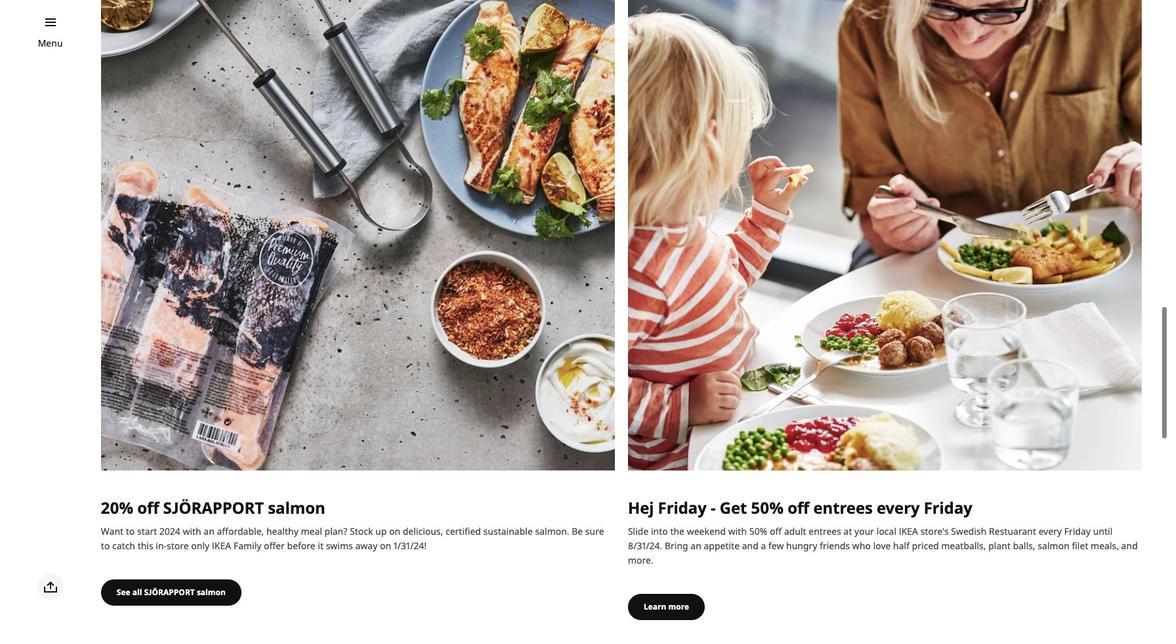 Task type: locate. For each thing, give the bounding box(es) containing it.
see all sjörapport salmon button
[[101, 580, 242, 606]]

get
[[720, 497, 747, 518]]

sjörapport up affordable,
[[163, 497, 264, 518]]

50% up a
[[750, 525, 768, 538]]

slide
[[628, 525, 649, 538]]

meal
[[301, 525, 322, 538]]

filet
[[1072, 540, 1089, 552]]

2 horizontal spatial salmon
[[1038, 540, 1070, 552]]

catch
[[112, 540, 135, 552]]

sure
[[586, 525, 604, 538]]

to up catch
[[126, 525, 135, 538]]

until
[[1094, 525, 1113, 538]]

meals,
[[1091, 540, 1119, 552]]

1 horizontal spatial every
[[1039, 525, 1062, 538]]

an up only at the left bottom of the page
[[204, 525, 215, 538]]

friday up the the
[[658, 497, 707, 518]]

it
[[318, 540, 324, 552]]

off up few
[[770, 525, 782, 538]]

ikea up half
[[899, 525, 919, 538]]

on down up
[[380, 540, 391, 552]]

ikea inside slide into the weekend with 50% off adult entrees at your local ikea store's swedish restuarant every friday until 8/31/24. bring an appetite and a few hungry friends who love half priced meatballs, plant balls, salmon filet meals, and more.
[[899, 525, 919, 538]]

entrees up at
[[814, 497, 873, 518]]

2 vertical spatial salmon
[[197, 587, 226, 598]]

and
[[742, 540, 759, 552], [1122, 540, 1138, 552]]

0 vertical spatial to
[[126, 525, 135, 538]]

1 vertical spatial salmon
[[1038, 540, 1070, 552]]

hej
[[628, 497, 654, 518]]

with
[[183, 525, 201, 538], [729, 525, 747, 538]]

50%
[[751, 497, 784, 518], [750, 525, 768, 538]]

affordable,
[[217, 525, 264, 538]]

every
[[877, 497, 920, 518], [1039, 525, 1062, 538]]

off
[[137, 497, 159, 518], [788, 497, 810, 518], [770, 525, 782, 538]]

salmon
[[268, 497, 325, 518], [1038, 540, 1070, 552], [197, 587, 226, 598]]

family
[[234, 540, 262, 552]]

sjörapport right all at the bottom
[[144, 587, 195, 598]]

1 horizontal spatial friday
[[924, 497, 973, 518]]

with inside want to start 2024 with an affordable, healthy meal plan? stock up on delicious, certified sustainable salmon. be sure to catch this in-store only ikea family offer before it swims away on 1/31/24!
[[183, 525, 201, 538]]

off up start
[[137, 497, 159, 518]]

0 vertical spatial an
[[204, 525, 215, 538]]

an inside slide into the weekend with 50% off adult entrees at your local ikea store's swedish restuarant every friday until 8/31/24. bring an appetite and a few hungry friends who love half priced meatballs, plant balls, salmon filet meals, and more.
[[691, 540, 702, 552]]

1 vertical spatial to
[[101, 540, 110, 552]]

salmon inside button
[[197, 587, 226, 598]]

every inside slide into the weekend with 50% off adult entrees at your local ikea store's swedish restuarant every friday until 8/31/24. bring an appetite and a few hungry friends who love half priced meatballs, plant balls, salmon filet meals, and more.
[[1039, 525, 1062, 538]]

friday
[[658, 497, 707, 518], [924, 497, 973, 518], [1065, 525, 1091, 538]]

an down weekend
[[691, 540, 702, 552]]

sjörapport inside button
[[144, 587, 195, 598]]

0 vertical spatial sjörapport
[[163, 497, 264, 518]]

0 vertical spatial ikea
[[899, 525, 919, 538]]

learn
[[644, 602, 667, 613]]

menu button
[[38, 36, 63, 51]]

1 vertical spatial entrees
[[809, 525, 842, 538]]

swedish
[[952, 525, 987, 538]]

plan?
[[325, 525, 348, 538]]

hej friday - get 50% off entrees every friday
[[628, 497, 973, 518]]

on
[[389, 525, 401, 538], [380, 540, 391, 552]]

every right restuarant
[[1039, 525, 1062, 538]]

1 horizontal spatial with
[[729, 525, 747, 538]]

1 horizontal spatial to
[[126, 525, 135, 538]]

menu
[[38, 37, 63, 49]]

more
[[669, 602, 689, 613]]

0 horizontal spatial an
[[204, 525, 215, 538]]

learn more button
[[628, 594, 705, 621]]

2 with from the left
[[729, 525, 747, 538]]

sustainable
[[484, 525, 533, 538]]

0 vertical spatial every
[[877, 497, 920, 518]]

up
[[376, 525, 387, 538]]

appetite
[[704, 540, 740, 552]]

0 horizontal spatial off
[[137, 497, 159, 518]]

salmon left the 'filet'
[[1038, 540, 1070, 552]]

friday up "store's"
[[924, 497, 973, 518]]

an
[[204, 525, 215, 538], [691, 540, 702, 552]]

with up only at the left bottom of the page
[[183, 525, 201, 538]]

0 horizontal spatial salmon
[[197, 587, 226, 598]]

entrees up friends
[[809, 525, 842, 538]]

on right up
[[389, 525, 401, 538]]

0 vertical spatial salmon
[[268, 497, 325, 518]]

away
[[355, 540, 378, 552]]

all
[[132, 587, 142, 598]]

1 vertical spatial an
[[691, 540, 702, 552]]

1 vertical spatial sjörapport
[[144, 587, 195, 598]]

1 vertical spatial every
[[1039, 525, 1062, 538]]

with for -
[[729, 525, 747, 538]]

friday up the 'filet'
[[1065, 525, 1091, 538]]

entrees inside slide into the weekend with 50% off adult entrees at your local ikea store's swedish restuarant every friday until 8/31/24. bring an appetite and a few hungry friends who love half priced meatballs, plant balls, salmon filet meals, and more.
[[809, 525, 842, 538]]

few
[[769, 540, 784, 552]]

this
[[138, 540, 153, 552]]

with inside slide into the weekend with 50% off adult entrees at your local ikea store's swedish restuarant every friday until 8/31/24. bring an appetite and a few hungry friends who love half priced meatballs, plant balls, salmon filet meals, and more.
[[729, 525, 747, 538]]

at
[[844, 525, 852, 538]]

more.
[[628, 554, 654, 567]]

50% right get
[[751, 497, 784, 518]]

0 horizontal spatial every
[[877, 497, 920, 518]]

to down want
[[101, 540, 110, 552]]

off up adult
[[788, 497, 810, 518]]

1 vertical spatial 50%
[[750, 525, 768, 538]]

sjörapport
[[163, 497, 264, 518], [144, 587, 195, 598]]

1 horizontal spatial salmon
[[268, 497, 325, 518]]

with up 'appetite'
[[729, 525, 747, 538]]

1 horizontal spatial off
[[770, 525, 782, 538]]

1 horizontal spatial and
[[1122, 540, 1138, 552]]

2024
[[160, 525, 180, 538]]

1 horizontal spatial ikea
[[899, 525, 919, 538]]

2 horizontal spatial friday
[[1065, 525, 1091, 538]]

1 vertical spatial ikea
[[212, 540, 231, 552]]

a
[[761, 540, 766, 552]]

entrees
[[814, 497, 873, 518], [809, 525, 842, 538]]

love
[[874, 540, 891, 552]]

and right the meals,
[[1122, 540, 1138, 552]]

1 horizontal spatial an
[[691, 540, 702, 552]]

and left a
[[742, 540, 759, 552]]

0 horizontal spatial ikea
[[212, 540, 231, 552]]

salmon.
[[535, 525, 570, 538]]

2 and from the left
[[1122, 540, 1138, 552]]

0 horizontal spatial with
[[183, 525, 201, 538]]

salmon up healthy
[[268, 497, 325, 518]]

want
[[101, 525, 124, 538]]

before
[[287, 540, 316, 552]]

ikea right only at the left bottom of the page
[[212, 540, 231, 552]]

ikea
[[899, 525, 919, 538], [212, 540, 231, 552]]

healthy
[[267, 525, 299, 538]]

into
[[651, 525, 668, 538]]

offer
[[264, 540, 285, 552]]

1 with from the left
[[183, 525, 201, 538]]

adult
[[784, 525, 807, 538]]

salmon down only at the left bottom of the page
[[197, 587, 226, 598]]

to
[[126, 525, 135, 538], [101, 540, 110, 552]]

every up local
[[877, 497, 920, 518]]

0 horizontal spatial and
[[742, 540, 759, 552]]



Task type: vqa. For each thing, say whether or not it's contained in the screenshot.
Ideas & Inspiration
no



Task type: describe. For each thing, give the bounding box(es) containing it.
delicious,
[[403, 525, 443, 538]]

meatballs,
[[942, 540, 987, 552]]

-
[[711, 497, 716, 518]]

0 vertical spatial entrees
[[814, 497, 873, 518]]

0 vertical spatial on
[[389, 525, 401, 538]]

certified
[[446, 525, 481, 538]]

plant
[[989, 540, 1011, 552]]

0 horizontal spatial to
[[101, 540, 110, 552]]

start
[[137, 525, 157, 538]]

friends
[[820, 540, 850, 552]]

an inside want to start 2024 with an affordable, healthy meal plan? stock up on delicious, certified sustainable salmon. be sure to catch this in-store only ikea family offer before it swims away on 1/31/24!
[[204, 525, 215, 538]]

8/31/24.
[[628, 540, 663, 552]]

local
[[877, 525, 897, 538]]

stock
[[350, 525, 373, 538]]

with for sjörapport
[[183, 525, 201, 538]]

store
[[167, 540, 189, 552]]

who
[[853, 540, 871, 552]]

swims
[[326, 540, 353, 552]]

ikea inside want to start 2024 with an affordable, healthy meal plan? stock up on delicious, certified sustainable salmon. be sure to catch this in-store only ikea family offer before it swims away on 1/31/24!
[[212, 540, 231, 552]]

sjörapport for off
[[163, 497, 264, 518]]

store's
[[921, 525, 949, 538]]

your
[[855, 525, 875, 538]]

in-
[[156, 540, 167, 552]]

20%
[[101, 497, 133, 518]]

weekend
[[687, 525, 726, 538]]

salmon for 20% off sjörapport salmon
[[268, 497, 325, 518]]

learn more
[[644, 602, 689, 613]]

1 vertical spatial on
[[380, 540, 391, 552]]

20% off sjörapport salmon
[[101, 497, 325, 518]]

bring
[[665, 540, 689, 552]]

see
[[117, 587, 130, 598]]

0 vertical spatial 50%
[[751, 497, 784, 518]]

half
[[894, 540, 910, 552]]

1/31/24!
[[394, 540, 427, 552]]

2 horizontal spatial off
[[788, 497, 810, 518]]

the
[[671, 525, 685, 538]]

be
[[572, 525, 583, 538]]

see all sjörapport salmon
[[117, 587, 226, 598]]

friday inside slide into the weekend with 50% off adult entrees at your local ikea store's swedish restuarant every friday until 8/31/24. bring an appetite and a few hungry friends who love half priced meatballs, plant balls, salmon filet meals, and more.
[[1065, 525, 1091, 538]]

0 horizontal spatial friday
[[658, 497, 707, 518]]

off inside slide into the weekend with 50% off adult entrees at your local ikea store's swedish restuarant every friday until 8/31/24. bring an appetite and a few hungry friends who love half priced meatballs, plant balls, salmon filet meals, and more.
[[770, 525, 782, 538]]

50% inside slide into the weekend with 50% off adult entrees at your local ikea store's swedish restuarant every friday until 8/31/24. bring an appetite and a few hungry friends who love half priced meatballs, plant balls, salmon filet meals, and more.
[[750, 525, 768, 538]]

balls,
[[1013, 540, 1036, 552]]

slide into the weekend with 50% off adult entrees at your local ikea store's swedish restuarant every friday until 8/31/24. bring an appetite and a few hungry friends who love half priced meatballs, plant balls, salmon filet meals, and more.
[[628, 525, 1138, 567]]

only
[[191, 540, 210, 552]]

sjörapport for all
[[144, 587, 195, 598]]

hungry
[[787, 540, 818, 552]]

salmon inside slide into the weekend with 50% off adult entrees at your local ikea store's swedish restuarant every friday until 8/31/24. bring an appetite and a few hungry friends who love half priced meatballs, plant balls, salmon filet meals, and more.
[[1038, 540, 1070, 552]]

priced
[[912, 540, 939, 552]]

salmon for see all sjörapport salmon
[[197, 587, 226, 598]]

want to start 2024 with an affordable, healthy meal plan? stock up on delicious, certified sustainable salmon. be sure to catch this in-store only ikea family offer before it swims away on 1/31/24!
[[101, 525, 604, 552]]

restuarant
[[989, 525, 1037, 538]]

1 and from the left
[[742, 540, 759, 552]]



